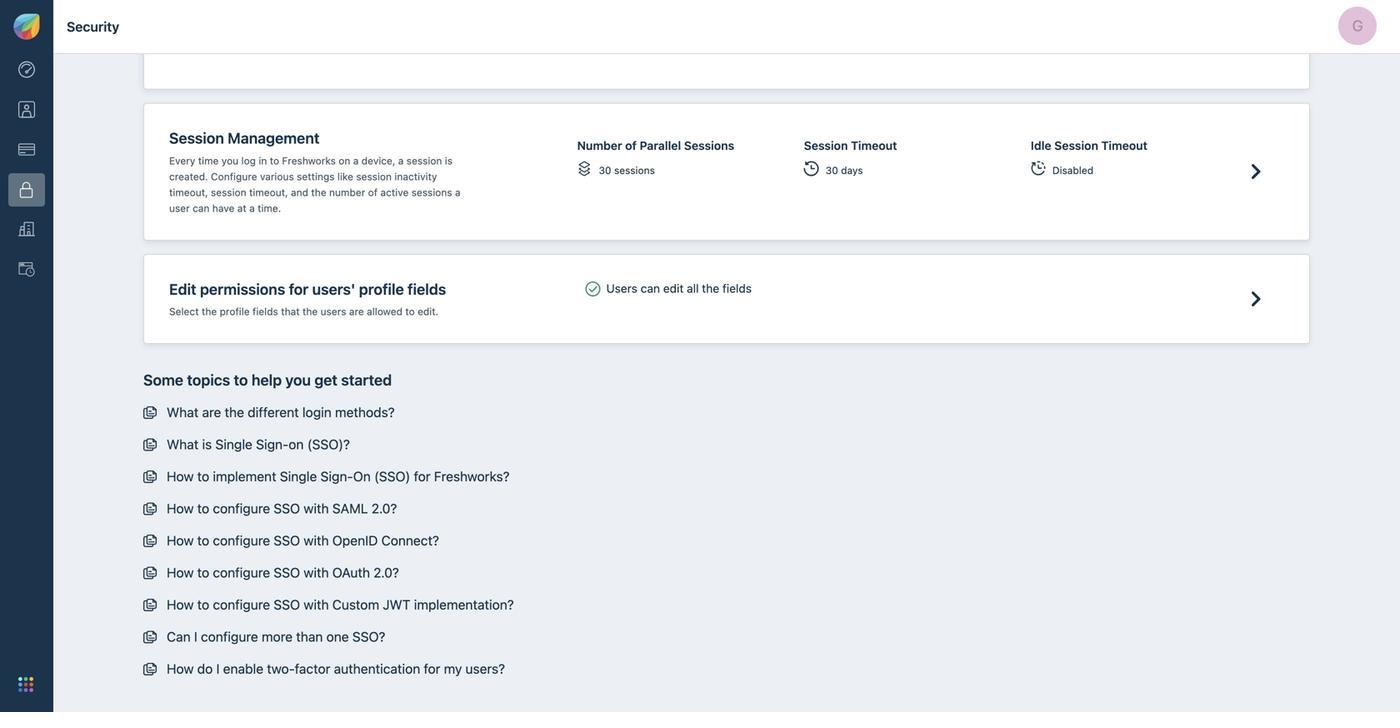 Task type: vqa. For each thing, say whether or not it's contained in the screenshot.
Have at the top of page
yes



Task type: locate. For each thing, give the bounding box(es) containing it.
sso down how to configure sso with oauth 2.0?
[[274, 597, 300, 613]]

user
[[169, 202, 190, 214]]

session up have at the left of page
[[211, 187, 246, 198]]

5 how from the top
[[167, 597, 194, 613]]

is down topics
[[202, 437, 212, 453]]

is inside session management every time you log in to freshworks on a device, a session is created. configure various settings like session inactivity timeout, session timeout, and the number of active sessions a user can have at a time.
[[445, 155, 453, 167]]

of left active
[[368, 187, 378, 198]]

all
[[687, 282, 699, 295]]

0 vertical spatial of
[[625, 139, 637, 152]]

with left openid
[[304, 533, 329, 549]]

single
[[215, 437, 253, 453], [280, 469, 317, 485]]

0 horizontal spatial you
[[222, 155, 239, 167]]

are right users
[[349, 306, 364, 318]]

1 horizontal spatial are
[[349, 306, 364, 318]]

oauth
[[332, 565, 370, 581]]

1 horizontal spatial session
[[804, 139, 848, 152]]

how to configure sso with oauth 2.0?
[[167, 565, 399, 581]]

sign- down (sso)?
[[321, 469, 353, 485]]

profile up allowed
[[359, 280, 404, 298]]

0 vertical spatial profile
[[359, 280, 404, 298]]

1 vertical spatial i
[[216, 662, 220, 677]]

and
[[291, 187, 308, 198]]

0 vertical spatial for
[[289, 280, 309, 298]]

can
[[167, 630, 191, 645]]

0 horizontal spatial i
[[194, 630, 197, 645]]

time
[[198, 155, 219, 167]]

2 horizontal spatial fields
[[723, 282, 752, 295]]

1 with from the top
[[304, 501, 329, 517]]

the down settings
[[311, 187, 327, 198]]

2 horizontal spatial session
[[407, 155, 442, 167]]

0 horizontal spatial session
[[169, 129, 224, 147]]

3 how from the top
[[167, 533, 194, 549]]

login
[[302, 405, 332, 421]]

1 what from the top
[[167, 405, 199, 421]]

30 for 30 sessions
[[599, 165, 612, 176]]

with down the how to configure sso with openid connect?
[[304, 565, 329, 581]]

of
[[625, 139, 637, 152], [368, 187, 378, 198]]

is right device,
[[445, 155, 453, 167]]

i
[[194, 630, 197, 645], [216, 662, 220, 677]]

1 how from the top
[[167, 469, 194, 485]]

you for get
[[285, 372, 311, 389]]

users image
[[18, 101, 35, 118]]

1 horizontal spatial is
[[445, 155, 453, 167]]

what are the different login methods?
[[167, 405, 395, 421]]

to inside session management every time you log in to freshworks on a device, a session is created. configure various settings like session inactivity timeout, session timeout, and the number of active sessions a user can have at a time.
[[270, 155, 279, 167]]

can
[[193, 202, 210, 214], [641, 282, 660, 295]]

0 horizontal spatial sign-
[[256, 437, 289, 453]]

management
[[228, 129, 320, 147]]

on up like
[[339, 155, 350, 167]]

2.0?
[[372, 501, 397, 517], [374, 565, 399, 581]]

0 vertical spatial can
[[193, 202, 210, 214]]

1 horizontal spatial you
[[285, 372, 311, 389]]

1 vertical spatial single
[[280, 469, 317, 485]]

users'
[[312, 280, 356, 298]]

sso?
[[352, 630, 386, 645]]

0 vertical spatial sign-
[[256, 437, 289, 453]]

1 vertical spatial what
[[167, 437, 199, 453]]

sso for openid
[[274, 533, 300, 549]]

0 horizontal spatial profile
[[220, 306, 250, 318]]

configure up "can i configure more than one sso?"
[[213, 597, 270, 613]]

2 vertical spatial for
[[424, 662, 441, 677]]

30 days
[[826, 165, 863, 176]]

30 down "number"
[[599, 165, 612, 176]]

sso down the how to configure sso with openid connect?
[[274, 565, 300, 581]]

to
[[270, 155, 279, 167], [405, 306, 415, 318], [234, 372, 248, 389], [197, 469, 209, 485], [197, 501, 209, 517], [197, 533, 209, 549], [197, 565, 209, 581], [197, 597, 209, 613]]

sso up the how to configure sso with openid connect?
[[274, 501, 300, 517]]

1 horizontal spatial timeout
[[1102, 139, 1148, 152]]

4 with from the top
[[304, 597, 329, 613]]

fields left that
[[253, 306, 278, 318]]

session up the disabled
[[1055, 139, 1099, 152]]

some topics to help you get started
[[143, 372, 392, 389]]

fields right all
[[723, 282, 752, 295]]

session for timeout
[[804, 139, 848, 152]]

30 left days
[[826, 165, 838, 176]]

1 vertical spatial sessions
[[412, 187, 452, 198]]

sessions inside session management every time you log in to freshworks on a device, a session is created. configure various settings like session inactivity timeout, session timeout, and the number of active sessions a user can have at a time.
[[412, 187, 452, 198]]

sign- down different
[[256, 437, 289, 453]]

1 horizontal spatial 30
[[826, 165, 838, 176]]

session for management
[[169, 129, 224, 147]]

profile down the permissions
[[220, 306, 250, 318]]

can left edit
[[641, 282, 660, 295]]

1 vertical spatial is
[[202, 437, 212, 453]]

timeout, up time.
[[249, 187, 288, 198]]

you left get
[[285, 372, 311, 389]]

for up that
[[289, 280, 309, 298]]

1 vertical spatial are
[[202, 405, 221, 421]]

0 horizontal spatial are
[[202, 405, 221, 421]]

0 horizontal spatial timeout
[[851, 139, 897, 152]]

a
[[353, 155, 359, 167], [398, 155, 404, 167], [455, 187, 461, 198], [249, 202, 255, 214]]

for left my at the left bottom of the page
[[424, 662, 441, 677]]

edit permissions for users' profile fields select the profile fields that the users are allowed to edit.
[[169, 280, 446, 318]]

session up time
[[169, 129, 224, 147]]

configure up enable
[[201, 630, 258, 645]]

how for how to configure sso with custom jwt implementation?
[[167, 597, 194, 613]]

on left (sso)?
[[289, 437, 304, 453]]

6 how from the top
[[167, 662, 194, 677]]

every
[[169, 155, 195, 167]]

sso for custom
[[274, 597, 300, 613]]

authentication
[[334, 662, 420, 677]]

the inside session management every time you log in to freshworks on a device, a session is created. configure various settings like session inactivity timeout, session timeout, and the number of active sessions a user can have at a time.
[[311, 187, 327, 198]]

can right user
[[193, 202, 210, 214]]

configure down how to configure sso with saml 2.0? at the left bottom of page
[[213, 533, 270, 549]]

various
[[260, 171, 294, 182]]

0 vertical spatial what
[[167, 405, 199, 421]]

2 30 from the left
[[826, 165, 838, 176]]

are down topics
[[202, 405, 221, 421]]

what is single sign-on (sso)?
[[167, 437, 350, 453]]

session up 30 days
[[804, 139, 848, 152]]

for inside edit permissions for users' profile fields select the profile fields that the users are allowed to edit.
[[289, 280, 309, 298]]

sso for saml
[[274, 501, 300, 517]]

fields up edit.
[[408, 280, 446, 298]]

help
[[252, 372, 282, 389]]

sso for oauth
[[274, 565, 300, 581]]

0 horizontal spatial is
[[202, 437, 212, 453]]

how to configure sso with openid connect?
[[167, 533, 439, 549]]

session inside session management every time you log in to freshworks on a device, a session is created. configure various settings like session inactivity timeout, session timeout, and the number of active sessions a user can have at a time.
[[169, 129, 224, 147]]

timeout,
[[169, 187, 208, 198], [249, 187, 288, 198]]

how for how do i enable two-factor authentication for my users?
[[167, 662, 194, 677]]

30 sessions
[[599, 165, 655, 176]]

1 sso from the top
[[274, 501, 300, 517]]

2.0? for how to configure sso with saml 2.0?
[[372, 501, 397, 517]]

configure
[[213, 501, 270, 517], [213, 533, 270, 549], [213, 565, 270, 581], [213, 597, 270, 613], [201, 630, 258, 645]]

session down device,
[[356, 171, 392, 182]]

3 with from the top
[[304, 565, 329, 581]]

for
[[289, 280, 309, 298], [414, 469, 431, 485], [424, 662, 441, 677]]

sessions down inactivity
[[412, 187, 452, 198]]

1 horizontal spatial can
[[641, 282, 660, 295]]

1 vertical spatial of
[[368, 187, 378, 198]]

2 sso from the top
[[274, 533, 300, 549]]

one
[[326, 630, 349, 645]]

30
[[599, 165, 612, 176], [826, 165, 838, 176]]

2 what from the top
[[167, 437, 199, 453]]

how for how to configure sso with oauth 2.0?
[[167, 565, 194, 581]]

30 for 30 days
[[826, 165, 838, 176]]

2 vertical spatial session
[[211, 187, 246, 198]]

for right "(sso)"
[[414, 469, 431, 485]]

are inside edit permissions for users' profile fields select the profile fields that the users are allowed to edit.
[[349, 306, 364, 318]]

how for how to configure sso with openid connect?
[[167, 533, 194, 549]]

4 sso from the top
[[274, 597, 300, 613]]

fields for the
[[723, 282, 752, 295]]

0 vertical spatial 2.0?
[[372, 501, 397, 517]]

1 horizontal spatial timeout,
[[249, 187, 288, 198]]

1 horizontal spatial sign-
[[321, 469, 353, 485]]

0 vertical spatial on
[[339, 155, 350, 167]]

1 vertical spatial session
[[356, 171, 392, 182]]

1 30 from the left
[[599, 165, 612, 176]]

the
[[311, 187, 327, 198], [702, 282, 720, 295], [202, 306, 217, 318], [303, 306, 318, 318], [225, 405, 244, 421]]

jwt
[[383, 597, 411, 613]]

session up inactivity
[[407, 155, 442, 167]]

1 horizontal spatial single
[[280, 469, 317, 485]]

1 horizontal spatial sessions
[[614, 165, 655, 176]]

security image
[[18, 181, 35, 198]]

allowed
[[367, 306, 403, 318]]

what for what is single sign-on (sso)?
[[167, 437, 199, 453]]

configure down the how to configure sso with openid connect?
[[213, 565, 270, 581]]

are
[[349, 306, 364, 318], [202, 405, 221, 421]]

how to configure sso with custom jwt implementation?
[[167, 597, 514, 613]]

timeout, down created.
[[169, 187, 208, 198]]

neo admin center image
[[18, 61, 35, 78]]

users
[[321, 306, 346, 318]]

0 horizontal spatial of
[[368, 187, 378, 198]]

how
[[167, 469, 194, 485], [167, 501, 194, 517], [167, 533, 194, 549], [167, 565, 194, 581], [167, 597, 194, 613], [167, 662, 194, 677]]

0 horizontal spatial fields
[[253, 306, 278, 318]]

configure for how to configure sso with openid connect?
[[213, 533, 270, 549]]

two-
[[267, 662, 295, 677]]

(sso)?
[[307, 437, 350, 453]]

what for what are the different login methods?
[[167, 405, 199, 421]]

for for (sso)
[[414, 469, 431, 485]]

0 horizontal spatial session
[[211, 187, 246, 198]]

0 horizontal spatial can
[[193, 202, 210, 214]]

time.
[[258, 202, 281, 214]]

2 with from the top
[[304, 533, 329, 549]]

0 horizontal spatial timeout,
[[169, 187, 208, 198]]

users can edit all the fields
[[607, 282, 752, 295]]

started
[[341, 372, 392, 389]]

configure down implement
[[213, 501, 270, 517]]

with left saml
[[304, 501, 329, 517]]

1 horizontal spatial session
[[356, 171, 392, 182]]

active
[[381, 187, 409, 198]]

(sso)
[[374, 469, 410, 485]]

1 vertical spatial 2.0?
[[374, 565, 399, 581]]

0 vertical spatial you
[[222, 155, 239, 167]]

session
[[169, 129, 224, 147], [804, 139, 848, 152], [1055, 139, 1099, 152]]

users?
[[466, 662, 505, 677]]

saml
[[332, 501, 368, 517]]

0 vertical spatial i
[[194, 630, 197, 645]]

1 horizontal spatial on
[[339, 155, 350, 167]]

can inside session management every time you log in to freshworks on a device, a session is created. configure various settings like session inactivity timeout, session timeout, and the number of active sessions a user can have at a time.
[[193, 202, 210, 214]]

you inside session management every time you log in to freshworks on a device, a session is created. configure various settings like session inactivity timeout, session timeout, and the number of active sessions a user can have at a time.
[[222, 155, 239, 167]]

1 vertical spatial on
[[289, 437, 304, 453]]

single up how to configure sso with saml 2.0? at the left bottom of page
[[280, 469, 317, 485]]

log
[[241, 155, 256, 167]]

i right can
[[194, 630, 197, 645]]

0 horizontal spatial sessions
[[412, 187, 452, 198]]

single up implement
[[215, 437, 253, 453]]

timeout
[[851, 139, 897, 152], [1102, 139, 1148, 152]]

edit
[[169, 280, 196, 298]]

of up the 30 sessions
[[625, 139, 637, 152]]

0 horizontal spatial 30
[[599, 165, 612, 176]]

on inside session management every time you log in to freshworks on a device, a session is created. configure various settings like session inactivity timeout, session timeout, and the number of active sessions a user can have at a time.
[[339, 155, 350, 167]]

select
[[169, 306, 199, 318]]

what
[[167, 405, 199, 421], [167, 437, 199, 453]]

with
[[304, 501, 329, 517], [304, 533, 329, 549], [304, 565, 329, 581], [304, 597, 329, 613]]

2.0? down "(sso)"
[[372, 501, 397, 517]]

1 vertical spatial for
[[414, 469, 431, 485]]

0 vertical spatial are
[[349, 306, 364, 318]]

the right all
[[702, 282, 720, 295]]

1 horizontal spatial fields
[[408, 280, 446, 298]]

1 vertical spatial sign-
[[321, 469, 353, 485]]

a right active
[[455, 187, 461, 198]]

4 how from the top
[[167, 565, 194, 581]]

than
[[296, 630, 323, 645]]

sign-
[[256, 437, 289, 453], [321, 469, 353, 485]]

0 vertical spatial is
[[445, 155, 453, 167]]

sso up how to configure sso with oauth 2.0?
[[274, 533, 300, 549]]

0 horizontal spatial single
[[215, 437, 253, 453]]

i right do
[[216, 662, 220, 677]]

on
[[353, 469, 371, 485]]

1 vertical spatial you
[[285, 372, 311, 389]]

0 vertical spatial sessions
[[614, 165, 655, 176]]

connect?
[[382, 533, 439, 549]]

sessions
[[614, 165, 655, 176], [412, 187, 452, 198]]

3 sso from the top
[[274, 565, 300, 581]]

sessions down number of parallel sessions
[[614, 165, 655, 176]]

you
[[222, 155, 239, 167], [285, 372, 311, 389]]

2.0? up the 'jwt'
[[374, 565, 399, 581]]

you up configure at the top left
[[222, 155, 239, 167]]

2 timeout from the left
[[1102, 139, 1148, 152]]

2 how from the top
[[167, 501, 194, 517]]

implementation?
[[414, 597, 514, 613]]

0 horizontal spatial on
[[289, 437, 304, 453]]

the left different
[[225, 405, 244, 421]]

with up than
[[304, 597, 329, 613]]

session
[[407, 155, 442, 167], [356, 171, 392, 182], [211, 187, 246, 198]]

configure for how to configure sso with oauth 2.0?
[[213, 565, 270, 581]]



Task type: describe. For each thing, give the bounding box(es) containing it.
parallel
[[640, 139, 681, 152]]

2.0? for how to configure sso with oauth 2.0?
[[374, 565, 399, 581]]

topics
[[187, 372, 230, 389]]

how for how to configure sso with saml 2.0?
[[167, 501, 194, 517]]

1 horizontal spatial of
[[625, 139, 637, 152]]

configure for can i configure more than one sso?
[[201, 630, 258, 645]]

fields for profile
[[408, 280, 446, 298]]

how do i enable two-factor authentication for my users?
[[167, 662, 505, 677]]

profile picture image
[[1339, 6, 1377, 45]]

openid
[[332, 533, 378, 549]]

implement
[[213, 469, 276, 485]]

created.
[[169, 171, 208, 182]]

freshworks icon image
[[13, 13, 40, 40]]

a up inactivity
[[398, 155, 404, 167]]

settings
[[297, 171, 335, 182]]

methods?
[[335, 405, 395, 421]]

freshworks
[[282, 155, 336, 167]]

edit.
[[418, 306, 439, 318]]

idle session timeout
[[1031, 139, 1148, 152]]

organization image
[[18, 222, 35, 238]]

days
[[841, 165, 863, 176]]

users
[[607, 282, 638, 295]]

2 timeout, from the left
[[249, 187, 288, 198]]

like
[[338, 171, 353, 182]]

device,
[[362, 155, 396, 167]]

edit
[[663, 282, 684, 295]]

freshworks?
[[434, 469, 510, 485]]

number
[[577, 139, 622, 152]]

1 horizontal spatial i
[[216, 662, 220, 677]]

how for how to implement single sign-on (sso) for freshworks?
[[167, 469, 194, 485]]

1 horizontal spatial profile
[[359, 280, 404, 298]]

audit logs image
[[18, 262, 35, 278]]

my
[[444, 662, 462, 677]]

how to configure sso with saml 2.0?
[[167, 501, 397, 517]]

1 vertical spatial can
[[641, 282, 660, 295]]

you for log
[[222, 155, 239, 167]]

session management every time you log in to freshworks on a device, a session is created. configure various settings like session inactivity timeout, session timeout, and the number of active sessions a user can have at a time.
[[169, 129, 461, 214]]

can i configure more than one sso?
[[167, 630, 386, 645]]

do
[[197, 662, 213, 677]]

session timeout
[[804, 139, 897, 152]]

configure for how to configure sso with custom jwt implementation?
[[213, 597, 270, 613]]

enable
[[223, 662, 264, 677]]

freshworks switcher image
[[18, 678, 33, 693]]

the right that
[[303, 306, 318, 318]]

in
[[259, 155, 267, 167]]

idle
[[1031, 139, 1052, 152]]

disabled
[[1053, 165, 1094, 176]]

the right "select"
[[202, 306, 217, 318]]

custom
[[332, 597, 379, 613]]

with for openid
[[304, 533, 329, 549]]

security
[[67, 19, 119, 35]]

factor
[[295, 662, 331, 677]]

how to implement single sign-on (sso) for freshworks?
[[167, 469, 510, 485]]

0 vertical spatial single
[[215, 437, 253, 453]]

sessions
[[684, 139, 735, 152]]

more
[[262, 630, 293, 645]]

a up like
[[353, 155, 359, 167]]

with for saml
[[304, 501, 329, 517]]

number of parallel sessions
[[577, 139, 735, 152]]

permissions
[[200, 280, 285, 298]]

1 timeout from the left
[[851, 139, 897, 152]]

my subscriptions image
[[18, 141, 35, 158]]

0 vertical spatial session
[[407, 155, 442, 167]]

1 timeout, from the left
[[169, 187, 208, 198]]

at
[[237, 202, 247, 214]]

for for authentication
[[424, 662, 441, 677]]

some
[[143, 372, 183, 389]]

to inside edit permissions for users' profile fields select the profile fields that the users are allowed to edit.
[[405, 306, 415, 318]]

a right at
[[249, 202, 255, 214]]

of inside session management every time you log in to freshworks on a device, a session is created. configure various settings like session inactivity timeout, session timeout, and the number of active sessions a user can have at a time.
[[368, 187, 378, 198]]

with for oauth
[[304, 565, 329, 581]]

configure for how to configure sso with saml 2.0?
[[213, 501, 270, 517]]

configure
[[211, 171, 257, 182]]

that
[[281, 306, 300, 318]]

get
[[315, 372, 338, 389]]

2 horizontal spatial session
[[1055, 139, 1099, 152]]

have
[[212, 202, 235, 214]]

number
[[329, 187, 365, 198]]

with for custom
[[304, 597, 329, 613]]

1 vertical spatial profile
[[220, 306, 250, 318]]

inactivity
[[395, 171, 437, 182]]

different
[[248, 405, 299, 421]]



